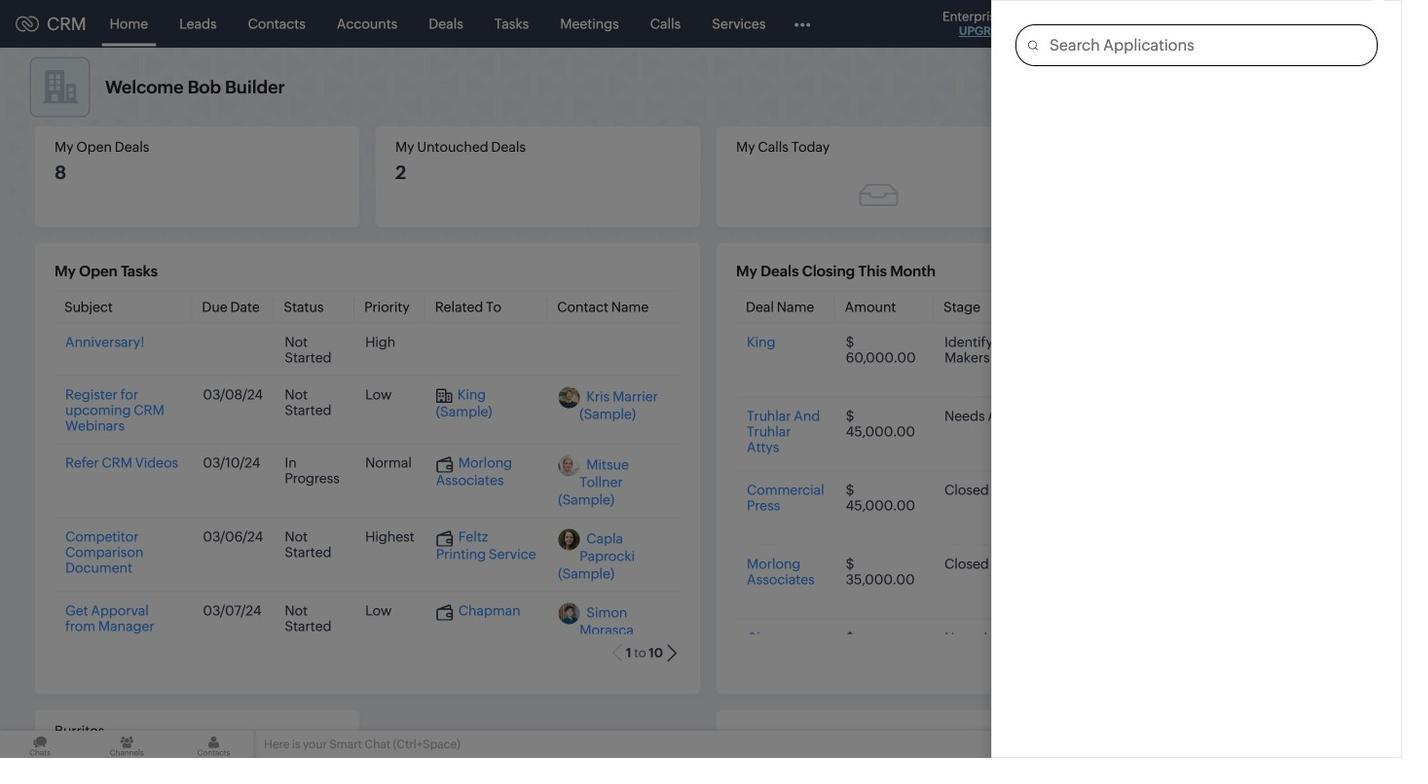 Task type: describe. For each thing, give the bounding box(es) containing it.
create menu image
[[1072, 12, 1096, 36]]

signals image
[[1159, 16, 1173, 32]]

calendar image
[[1196, 16, 1213, 32]]

logo image
[[16, 16, 39, 32]]

chats image
[[0, 732, 80, 759]]

search element
[[1108, 0, 1148, 48]]



Task type: locate. For each thing, give the bounding box(es) containing it.
Search Applications text field
[[1039, 25, 1378, 65]]

search image
[[1119, 16, 1136, 32]]

channels image
[[87, 732, 167, 759]]

contacts image
[[174, 732, 254, 759]]

profile element
[[1304, 0, 1358, 47]]

profile image
[[1315, 8, 1346, 39]]

create menu element
[[1060, 0, 1108, 47]]

signals element
[[1148, 0, 1185, 48]]



Task type: vqa. For each thing, say whether or not it's contained in the screenshot.
the Create Menu element
yes



